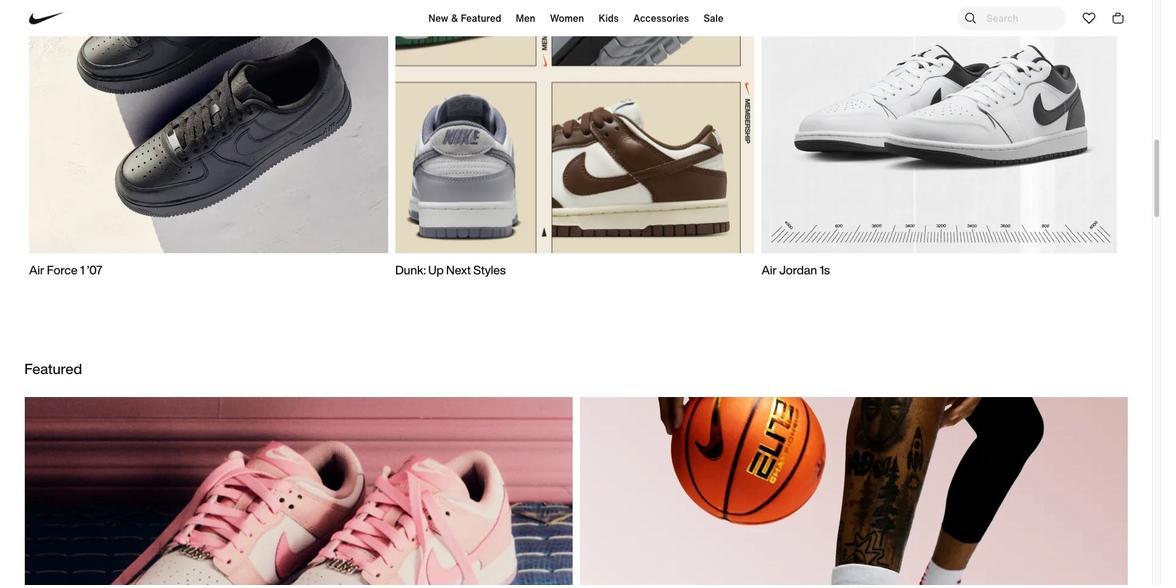 Task type: vqa. For each thing, say whether or not it's contained in the screenshot.
Returns
no



Task type: describe. For each thing, give the bounding box(es) containing it.
2 nike. just do it image from the left
[[396, 0, 755, 278]]

open search modal image
[[964, 11, 978, 25]]

nike home page image
[[23, 0, 71, 42]]

Search Products text field
[[958, 6, 1067, 30]]



Task type: locate. For each thing, give the bounding box(es) containing it.
nike. just do it image
[[29, 0, 388, 278], [396, 0, 755, 278], [762, 0, 1121, 278]]

3 nike. just do it image from the left
[[762, 0, 1121, 278]]

2 horizontal spatial nike. just do it image
[[762, 0, 1121, 278]]

0 horizontal spatial nike. just do it image
[[29, 0, 388, 278]]

favorites image
[[1083, 11, 1097, 25]]

1 nike. just do it image from the left
[[29, 0, 388, 278]]

1 horizontal spatial nike. just do it image
[[396, 0, 755, 278]]

menu bar
[[206, 2, 947, 39]]



